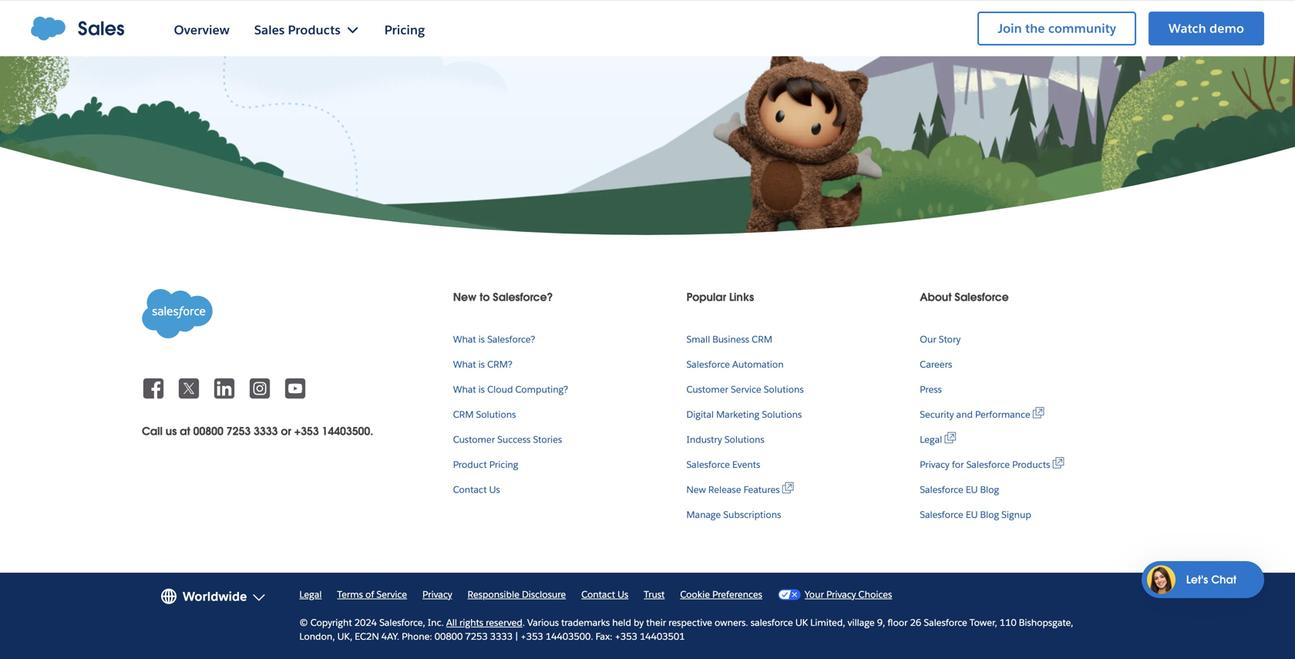 Task type: describe. For each thing, give the bounding box(es) containing it.
call
[[142, 425, 163, 438]]

sales link
[[31, 16, 125, 41]]

salesforce right about
[[955, 290, 1009, 304]]

product
[[453, 459, 487, 471]]

security and performance link
[[920, 407, 1045, 421]]

to
[[480, 290, 490, 304]]

events
[[733, 459, 761, 471]]

0 horizontal spatial 3333
[[254, 425, 278, 438]]

salesforce for salesforce eu blog signup
[[920, 509, 964, 521]]

small business crm
[[687, 334, 773, 346]]

(opens in a new window) image for legal
[[943, 432, 957, 444]]

subscriptions
[[724, 509, 782, 521]]

crm?
[[488, 359, 513, 371]]

story
[[939, 334, 961, 346]]

manage subscriptions link
[[687, 509, 782, 521]]

our story
[[920, 334, 961, 346]]

sales
[[78, 17, 125, 40]]

customer for customer success stories
[[453, 434, 495, 446]]

solutions right marketing
[[762, 409, 802, 421]]

legal
[[920, 434, 943, 446]]

14403500.
[[322, 425, 373, 438]]

contact us link inside site tools navigation
[[930, 12, 985, 26]]

let's
[[1187, 553, 1209, 567]]

links
[[730, 290, 754, 304]]

marketing
[[717, 409, 760, 421]]

let's chat
[[1187, 553, 1237, 567]]

digital marketing solutions link
[[687, 409, 802, 421]]

what is cloud computing? link
[[453, 384, 568, 396]]

customer success stories
[[453, 434, 562, 446]]

product pricing
[[453, 459, 519, 471]]

small
[[687, 334, 711, 346]]

new for new release features
[[687, 484, 706, 496]]

or
[[281, 425, 291, 438]]

1 horizontal spatial crm
[[752, 334, 773, 346]]

security and performance
[[920, 409, 1031, 421]]

our story link
[[920, 334, 961, 346]]

salesforce for salesforce eu blog
[[920, 484, 964, 496]]

industry
[[687, 434, 723, 446]]

3333 inside contact us 00800 7253 3333
[[977, 30, 1003, 44]]

industry solutions
[[687, 434, 765, 446]]

customer service solutions link
[[687, 384, 804, 396]]

let's chat button
[[1142, 541, 1265, 578]]

business
[[713, 334, 750, 346]]

salesforce automation
[[687, 359, 784, 371]]

crm solutions
[[453, 409, 516, 421]]

(opens in a new window) image for new release features
[[780, 482, 794, 494]]

signup
[[1002, 509, 1032, 521]]

us for contact us
[[489, 484, 500, 496]]

what is salesforce?
[[453, 334, 535, 346]]

eu for salesforce eu blog signup
[[966, 509, 978, 521]]

customer service solutions
[[687, 384, 804, 396]]

careers link
[[920, 359, 953, 371]]

digital
[[687, 409, 714, 421]]

salesforce right "for"
[[967, 459, 1010, 471]]

what is salesforce? link
[[453, 334, 535, 346]]

new for new to salesforce?
[[453, 290, 477, 304]]

features
[[744, 484, 780, 496]]

service
[[731, 384, 762, 396]]

is for salesforce?
[[479, 334, 485, 346]]

pricing
[[490, 459, 519, 471]]

what is crm? link
[[453, 359, 513, 371]]

eu for salesforce eu blog
[[966, 484, 978, 496]]

what is crm?
[[453, 359, 513, 371]]

new release features
[[687, 484, 780, 496]]

solutions down automation
[[764, 384, 804, 396]]

cloud
[[488, 384, 513, 396]]



Task type: vqa. For each thing, say whether or not it's contained in the screenshot.
What is Cloud Computing?
yes



Task type: locate. For each thing, give the bounding box(es) containing it.
blog for salesforce eu blog signup
[[981, 509, 1000, 521]]

2 vertical spatial is
[[479, 384, 485, 396]]

industry solutions link
[[687, 434, 765, 446]]

privacy for salesforce products link
[[920, 457, 1065, 471]]

2 blog from the top
[[981, 509, 1000, 521]]

0 vertical spatial 00800
[[912, 30, 945, 44]]

customer up digital
[[687, 384, 729, 396]]

1 vertical spatial us
[[489, 484, 500, 496]]

1 horizontal spatial 3333
[[977, 30, 1003, 44]]

1 horizontal spatial (opens in a new window) image
[[1051, 457, 1065, 469]]

(opens in a new window) image inside the legal 'link'
[[943, 432, 957, 444]]

1 horizontal spatial 00800
[[912, 30, 945, 44]]

0 vertical spatial salesforce?
[[493, 290, 553, 304]]

new to salesforce?
[[453, 290, 553, 304]]

0 vertical spatial contact
[[930, 12, 970, 26]]

what down what is crm?
[[453, 384, 476, 396]]

is for cloud
[[479, 384, 485, 396]]

salesforce events
[[687, 459, 761, 471]]

salesforce
[[955, 290, 1009, 304], [687, 359, 730, 371], [687, 459, 730, 471], [967, 459, 1010, 471], [920, 484, 964, 496], [920, 509, 964, 521]]

blog
[[981, 484, 1000, 496], [981, 509, 1000, 521]]

new left to in the left top of the page
[[453, 290, 477, 304]]

salesforce eu blog signup
[[920, 509, 1032, 521]]

0 vertical spatial (opens in a new window) image
[[1031, 407, 1045, 419]]

contact inside contact us 00800 7253 3333
[[930, 12, 970, 26]]

(opens in a new window) image down security
[[943, 432, 957, 444]]

what is cloud computing?
[[453, 384, 568, 396]]

0 vertical spatial is
[[479, 334, 485, 346]]

blog for salesforce eu blog
[[981, 484, 1000, 496]]

1 vertical spatial blog
[[981, 509, 1000, 521]]

1 vertical spatial what
[[453, 359, 476, 371]]

7253
[[948, 30, 974, 44], [227, 425, 251, 438]]

press
[[920, 384, 942, 396]]

customer
[[687, 384, 729, 396], [453, 434, 495, 446]]

for
[[952, 459, 965, 471]]

call us at 00800 7253 3333 or +353 14403500.
[[142, 425, 373, 438]]

1 vertical spatial 00800
[[193, 425, 224, 438]]

3 is from the top
[[479, 384, 485, 396]]

at
[[180, 425, 190, 438]]

salesforce?
[[493, 290, 553, 304], [488, 334, 535, 346]]

0 horizontal spatial 7253
[[227, 425, 251, 438]]

1 blog from the top
[[981, 484, 1000, 496]]

salesforce eu blog signup link
[[920, 509, 1032, 521]]

new release features link
[[687, 482, 794, 496]]

privacy for salesforce products
[[920, 459, 1051, 471]]

0 vertical spatial 7253
[[948, 30, 974, 44]]

is
[[479, 334, 485, 346], [479, 359, 485, 371], [479, 384, 485, 396]]

us for contact us 00800 7253 3333
[[973, 12, 985, 26]]

1 vertical spatial new
[[687, 484, 706, 496]]

0 vertical spatial crm
[[752, 334, 773, 346]]

0 horizontal spatial customer
[[453, 434, 495, 446]]

salesforce eu blog
[[920, 484, 1000, 496]]

0 vertical spatial customer
[[687, 384, 729, 396]]

0 vertical spatial eu
[[966, 484, 978, 496]]

salesforce? up the crm?
[[488, 334, 535, 346]]

0 horizontal spatial (opens in a new window) image
[[780, 482, 794, 494]]

salesforce events link
[[687, 459, 761, 471]]

salesforce down 'privacy' at right
[[920, 484, 964, 496]]

(opens in a new window) image for privacy for salesforce products
[[1051, 457, 1065, 469]]

us
[[973, 12, 985, 26], [489, 484, 500, 496]]

salesforce for salesforce automation
[[687, 359, 730, 371]]

legal link
[[920, 432, 957, 446]]

chat
[[1212, 553, 1237, 567]]

solutions down cloud
[[476, 409, 516, 421]]

is left cloud
[[479, 384, 485, 396]]

0 vertical spatial contact us link
[[930, 12, 985, 26]]

1 vertical spatial is
[[479, 359, 485, 371]]

us
[[166, 425, 177, 438]]

about
[[920, 290, 952, 304]]

success
[[498, 434, 531, 446]]

digital marketing solutions
[[687, 409, 802, 421]]

customer success stories link
[[453, 434, 562, 446]]

security
[[920, 409, 954, 421]]

0 horizontal spatial new
[[453, 290, 477, 304]]

solutions down digital marketing solutions
[[725, 434, 765, 446]]

what up what is crm?
[[453, 334, 476, 346]]

salesforce? right to in the left top of the page
[[493, 290, 553, 304]]

eu up salesforce eu blog signup link
[[966, 484, 978, 496]]

0 vertical spatial (opens in a new window) image
[[1051, 457, 1065, 469]]

0 horizontal spatial contact
[[453, 484, 487, 496]]

(opens in a new window) image up products
[[1031, 407, 1045, 419]]

contact
[[930, 12, 970, 26], [453, 484, 487, 496]]

2 eu from the top
[[966, 509, 978, 521]]

0 horizontal spatial crm
[[453, 409, 474, 421]]

what for what is crm?
[[453, 359, 476, 371]]

privacy
[[920, 459, 950, 471]]

(opens in a new window) image
[[1031, 407, 1045, 419], [943, 432, 957, 444]]

(opens in a new window) image inside new release features link
[[780, 482, 794, 494]]

salesforce eu blog link
[[920, 484, 1000, 496]]

is for crm?
[[479, 359, 485, 371]]

0 vertical spatial what
[[453, 334, 476, 346]]

site tools navigation
[[884, 9, 1265, 53]]

careers
[[920, 359, 953, 371]]

0 vertical spatial new
[[453, 290, 477, 304]]

2 what from the top
[[453, 359, 476, 371]]

customer for customer service solutions
[[687, 384, 729, 396]]

customer up product
[[453, 434, 495, 446]]

(opens in a new window) image
[[1051, 457, 1065, 469], [780, 482, 794, 494]]

salesforce context menu utility navigation
[[966, 10, 1265, 47]]

1 vertical spatial (opens in a new window) image
[[780, 482, 794, 494]]

stories
[[533, 434, 562, 446]]

1 horizontal spatial contact us link
[[930, 12, 985, 26]]

0 horizontal spatial (opens in a new window) image
[[943, 432, 957, 444]]

salesforce down "salesforce eu blog"
[[920, 509, 964, 521]]

is up what is crm? 'link'
[[479, 334, 485, 346]]

blog left signup
[[981, 509, 1000, 521]]

new
[[453, 290, 477, 304], [687, 484, 706, 496]]

1 vertical spatial 3333
[[254, 425, 278, 438]]

salesforce? for what is salesforce?
[[488, 334, 535, 346]]

crm solutions link
[[453, 409, 516, 421]]

manage subscriptions
[[687, 509, 782, 521]]

1 vertical spatial salesforce?
[[488, 334, 535, 346]]

1 vertical spatial contact us link
[[453, 484, 500, 496]]

1 vertical spatial eu
[[966, 509, 978, 521]]

0 horizontal spatial contact us link
[[453, 484, 500, 496]]

our
[[920, 334, 937, 346]]

products
[[1013, 459, 1051, 471]]

+353
[[294, 425, 319, 438]]

1 is from the top
[[479, 334, 485, 346]]

about salesforce
[[920, 290, 1009, 304]]

1 what from the top
[[453, 334, 476, 346]]

1 horizontal spatial (opens in a new window) image
[[1031, 407, 1045, 419]]

solutions
[[764, 384, 804, 396], [476, 409, 516, 421], [762, 409, 802, 421], [725, 434, 765, 446]]

is left the crm?
[[479, 359, 485, 371]]

popular links
[[687, 290, 754, 304]]

new up manage on the bottom right of page
[[687, 484, 706, 496]]

contact us
[[453, 484, 500, 496]]

1 eu from the top
[[966, 484, 978, 496]]

what left the crm?
[[453, 359, 476, 371]]

1 horizontal spatial contact
[[930, 12, 970, 26]]

1 horizontal spatial us
[[973, 12, 985, 26]]

1 vertical spatial crm
[[453, 409, 474, 421]]

1 horizontal spatial new
[[687, 484, 706, 496]]

1 vertical spatial contact
[[453, 484, 487, 496]]

what for what is cloud computing?
[[453, 384, 476, 396]]

1 vertical spatial (opens in a new window) image
[[943, 432, 957, 444]]

(opens in a new window) image inside security and performance link
[[1031, 407, 1045, 419]]

us inside contact us 00800 7253 3333
[[973, 12, 985, 26]]

00800 inside contact us 00800 7253 3333
[[912, 30, 945, 44]]

crm
[[752, 334, 773, 346], [453, 409, 474, 421]]

0 horizontal spatial 00800
[[193, 425, 224, 438]]

what for what is salesforce?
[[453, 334, 476, 346]]

1 vertical spatial 7253
[[227, 425, 251, 438]]

salesforce down small
[[687, 359, 730, 371]]

(opens in a new window) image inside privacy for salesforce products link
[[1051, 457, 1065, 469]]

contact for contact us 00800 7253 3333
[[930, 12, 970, 26]]

performance
[[976, 409, 1031, 421]]

automation
[[733, 359, 784, 371]]

salesforce automation link
[[687, 359, 784, 371]]

crm up product
[[453, 409, 474, 421]]

0 vertical spatial us
[[973, 12, 985, 26]]

crm up automation
[[752, 334, 773, 346]]

release
[[709, 484, 742, 496]]

7253 inside contact us 00800 7253 3333
[[948, 30, 974, 44]]

eu down "salesforce eu blog"
[[966, 509, 978, 521]]

popular
[[687, 290, 727, 304]]

and
[[957, 409, 973, 421]]

press link
[[920, 384, 942, 396]]

salesforce down industry
[[687, 459, 730, 471]]

1 vertical spatial customer
[[453, 434, 495, 446]]

2 is from the top
[[479, 359, 485, 371]]

salesforce for salesforce events
[[687, 459, 730, 471]]

0 vertical spatial 3333
[[977, 30, 1003, 44]]

manage
[[687, 509, 721, 521]]

contact for contact us
[[453, 484, 487, 496]]

blog down privacy for salesforce products
[[981, 484, 1000, 496]]

00800
[[912, 30, 945, 44], [193, 425, 224, 438]]

computing?
[[516, 384, 568, 396]]

product pricing link
[[453, 459, 519, 471]]

contact us link
[[930, 12, 985, 26], [453, 484, 500, 496]]

what
[[453, 334, 476, 346], [453, 359, 476, 371], [453, 384, 476, 396]]

3333
[[977, 30, 1003, 44], [254, 425, 278, 438]]

(opens in a new window) image for security and performance
[[1031, 407, 1045, 419]]

3 what from the top
[[453, 384, 476, 396]]

eu
[[966, 484, 978, 496], [966, 509, 978, 521]]

0 horizontal spatial us
[[489, 484, 500, 496]]

salesforce? for new to salesforce?
[[493, 290, 553, 304]]

2 vertical spatial what
[[453, 384, 476, 396]]

0 vertical spatial blog
[[981, 484, 1000, 496]]

contact us 00800 7253 3333
[[912, 12, 1003, 44]]

small business crm link
[[687, 334, 773, 346]]

1 horizontal spatial customer
[[687, 384, 729, 396]]

1 horizontal spatial 7253
[[948, 30, 974, 44]]



